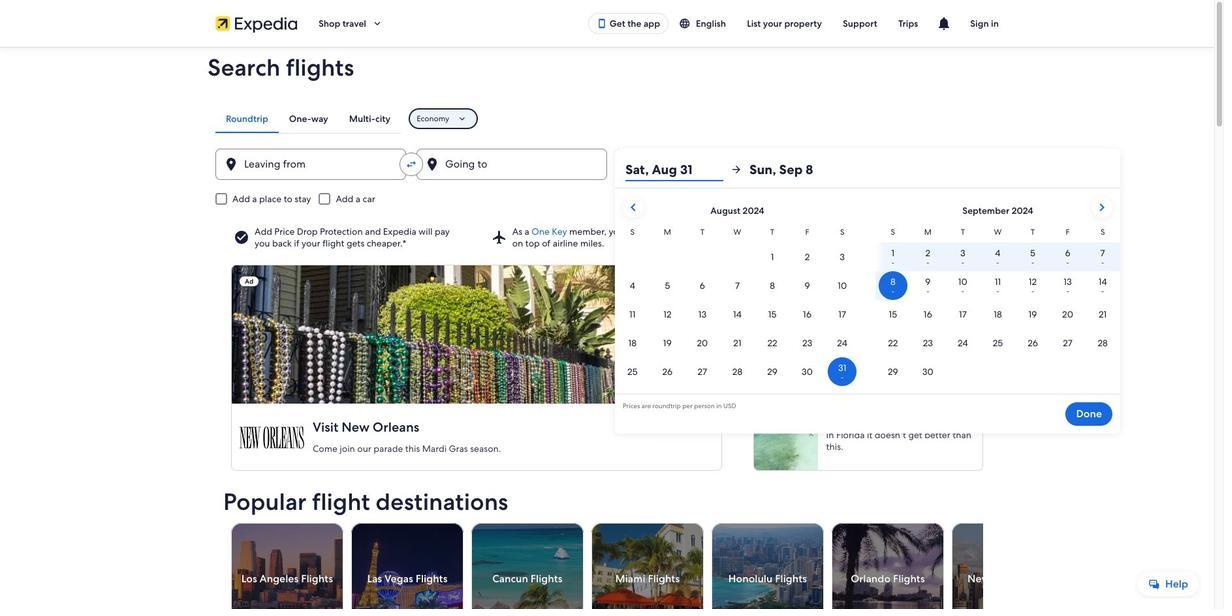 Task type: locate. For each thing, give the bounding box(es) containing it.
communication center icon image
[[937, 16, 952, 31]]

expedia logo image
[[216, 14, 298, 33]]

tab list
[[216, 104, 401, 133]]

new york flights image
[[952, 524, 1064, 610]]

main content
[[0, 47, 1215, 610]]

previous month image
[[626, 200, 641, 216]]

next month image
[[1095, 200, 1110, 216]]

previous image
[[223, 572, 239, 588]]



Task type: describe. For each thing, give the bounding box(es) containing it.
orlando flights image
[[832, 524, 944, 610]]

next image
[[976, 572, 991, 588]]

shop travel image
[[372, 18, 383, 29]]

miami flights image
[[592, 524, 704, 610]]

small image
[[679, 18, 696, 29]]

los angeles flights image
[[231, 524, 344, 610]]

honolulu flights image
[[712, 524, 824, 610]]

cancun flights image
[[472, 524, 584, 610]]

popular flight destinations region
[[216, 490, 1064, 610]]

download the app button image
[[597, 18, 607, 29]]

las vegas flights image
[[351, 524, 464, 610]]

swap origin and destination values image
[[406, 159, 417, 170]]



Task type: vqa. For each thing, say whether or not it's contained in the screenshot.
"Expedia logo"
yes



